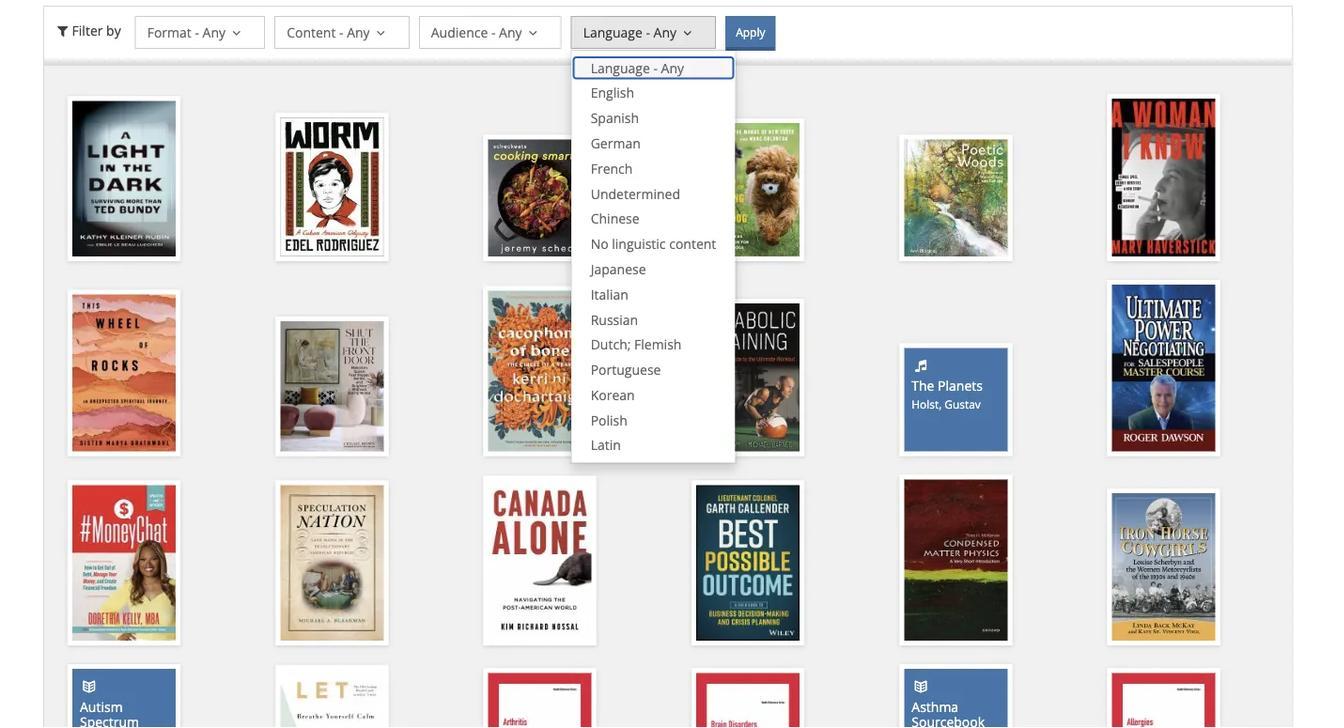 Task type: describe. For each thing, give the bounding box(es) containing it.
a woman i know image
[[1112, 99, 1216, 256]]

russian link
[[572, 307, 735, 332]]

no
[[591, 235, 609, 253]]

apply button
[[726, 16, 776, 51]]

korean link
[[572, 383, 735, 408]]

language - any button
[[571, 16, 716, 49]]

format - any
[[147, 23, 226, 41]]

this wheel of rocks image
[[72, 295, 176, 451]]

speculation nation image
[[280, 486, 384, 641]]

the joy of playing with your dog image
[[696, 123, 800, 256]]

arthritis sourcebook image
[[488, 674, 592, 728]]

allergies sourcebook image
[[1112, 674, 1216, 728]]

iron horse cowgirls image
[[1112, 493, 1216, 641]]

english
[[591, 84, 634, 102]]

a light in the dark image
[[72, 101, 176, 256]]

condensed matter physics image
[[904, 480, 1008, 641]]

japanese
[[591, 260, 646, 278]]

audience - any
[[431, 23, 522, 41]]

autism spectru link
[[72, 669, 176, 728]]

autism spectru
[[80, 698, 153, 728]]

the planets holst, gustav
[[912, 376, 983, 412]]

latin
[[591, 436, 621, 454]]

#moneychat image
[[72, 486, 176, 641]]

chinese link
[[572, 206, 735, 232]]

english link
[[572, 81, 735, 106]]

holst,
[[912, 397, 942, 412]]

- for language - any english spanish german french undetermined chinese no linguistic content japanese italian russian dutch; flemish portuguese korean polish latin
[[654, 59, 658, 76]]

- for content - any
[[339, 23, 344, 41]]

filter
[[72, 21, 103, 39]]

flemish
[[634, 336, 682, 353]]

content
[[669, 235, 716, 253]]

metabolic training image
[[696, 304, 800, 451]]

language - any
[[583, 23, 677, 41]]

- for format - any
[[195, 23, 199, 41]]

dutch;
[[591, 336, 631, 353]]

planets
[[938, 376, 983, 394]]

filter image
[[54, 21, 72, 39]]

any for format - any
[[203, 23, 226, 41]]

japanese link
[[572, 257, 735, 282]]

content
[[287, 23, 336, 41]]

asthma sourcebook link
[[904, 669, 1008, 728]]

shut the front door image
[[280, 321, 384, 451]]

filter by
[[72, 21, 121, 39]]

poetic woods image
[[904, 140, 1008, 256]]

gustav
[[945, 397, 981, 412]]

audience - any button
[[419, 16, 562, 49]]

chinese
[[591, 210, 640, 228]]

undetermined link
[[572, 181, 735, 206]]

content - any
[[287, 23, 370, 41]]

korean
[[591, 386, 635, 404]]

portuguese link
[[572, 357, 735, 383]]

brain disorders sourcebook image
[[696, 674, 800, 728]]

asthma sourcebook
[[912, 698, 985, 728]]

best possible outcome image
[[696, 486, 800, 641]]

spanish link
[[572, 106, 735, 131]]

format - any button
[[135, 16, 265, 49]]

language for language - any
[[583, 23, 643, 41]]

book open image
[[80, 677, 98, 695]]

russian
[[591, 310, 638, 328]]

cacophony of bone image
[[488, 291, 592, 451]]



Task type: vqa. For each thing, say whether or not it's contained in the screenshot.
the Portuguese Link
yes



Task type: locate. For each thing, give the bounding box(es) containing it.
language inside language - any english spanish german french undetermined chinese no linguistic content japanese italian russian dutch; flemish portuguese korean polish latin
[[591, 59, 650, 76]]

- right the content
[[339, 23, 344, 41]]

any right the content
[[347, 23, 370, 41]]

linguistic
[[612, 235, 666, 253]]

any right format
[[203, 23, 226, 41]]

any up english link at top
[[661, 59, 684, 76]]

1 vertical spatial language
[[591, 59, 650, 76]]

- for audience - any
[[491, 23, 496, 41]]

any inside 'dropdown button'
[[203, 23, 226, 41]]

the
[[912, 376, 935, 394]]

0 vertical spatial language
[[583, 23, 643, 41]]

language inside dropdown button
[[583, 23, 643, 41]]

any inside language - any english spanish german french undetermined chinese no linguistic content japanese italian russian dutch; flemish portuguese korean polish latin
[[661, 59, 684, 76]]

language for language - any english spanish german french undetermined chinese no linguistic content japanese italian russian dutch; flemish portuguese korean polish latin
[[591, 59, 650, 76]]

any for content - any
[[347, 23, 370, 41]]

cooking smarter image
[[488, 140, 592, 256]]

ultimate power negotiating for salespeople master course image
[[1112, 285, 1216, 451]]

asthma
[[912, 698, 959, 716]]

let it go image
[[280, 670, 384, 728]]

any for audience - any
[[499, 23, 522, 41]]

german link
[[572, 131, 735, 156]]

italian
[[591, 285, 629, 303]]

latin link
[[572, 433, 735, 458]]

- for language - any
[[646, 23, 650, 41]]

french link
[[572, 156, 735, 181]]

autism
[[80, 698, 123, 716]]

language - any link
[[572, 55, 735, 81]]

any for language - any
[[654, 23, 677, 41]]

- inside language - any english spanish german french undetermined chinese no linguistic content japanese italian russian dutch; flemish portuguese korean polish latin
[[654, 59, 658, 76]]

any for language - any english spanish german french undetermined chinese no linguistic content japanese italian russian dutch; flemish portuguese korean polish latin
[[661, 59, 684, 76]]

audience
[[431, 23, 488, 41]]

polish link
[[572, 408, 735, 433]]

- up language - any link
[[646, 23, 650, 41]]

no linguistic content link
[[572, 232, 735, 257]]

- inside audience - any dropdown button
[[491, 23, 496, 41]]

any inside dropdown button
[[347, 23, 370, 41]]

language up language - any link
[[583, 23, 643, 41]]

italian link
[[572, 282, 735, 307]]

undetermined
[[591, 185, 680, 202]]

portuguese
[[591, 361, 661, 379]]

- right format
[[195, 23, 199, 41]]

apply
[[736, 24, 765, 40]]

dutch; flemish link
[[572, 332, 735, 357]]

language up english on the top of the page
[[591, 59, 650, 76]]

-
[[195, 23, 199, 41], [339, 23, 344, 41], [491, 23, 496, 41], [646, 23, 650, 41], [654, 59, 658, 76]]

german
[[591, 134, 641, 152]]

format
[[147, 23, 192, 41]]

spanish
[[591, 109, 639, 127]]

- inside content - any dropdown button
[[339, 23, 344, 41]]

any right audience
[[499, 23, 522, 41]]

worm image
[[280, 118, 384, 256]]

french
[[591, 159, 633, 177]]

language - any english spanish german french undetermined chinese no linguistic content japanese italian russian dutch; flemish portuguese korean polish latin
[[591, 59, 716, 454]]

content - any button
[[275, 16, 410, 49]]

canada alone image
[[488, 481, 592, 641]]

polish
[[591, 411, 628, 429]]

by
[[106, 21, 121, 39]]

- inside format - any 'dropdown button'
[[195, 23, 199, 41]]

- up english link at top
[[654, 59, 658, 76]]

any up language - any link
[[654, 23, 677, 41]]

language
[[583, 23, 643, 41], [591, 59, 650, 76]]

sourcebook
[[912, 714, 985, 728]]

any
[[203, 23, 226, 41], [347, 23, 370, 41], [499, 23, 522, 41], [654, 23, 677, 41], [661, 59, 684, 76]]

book open image
[[912, 677, 930, 695]]

- right audience
[[491, 23, 496, 41]]

music image
[[912, 356, 930, 374]]

- inside language - any dropdown button
[[646, 23, 650, 41]]



